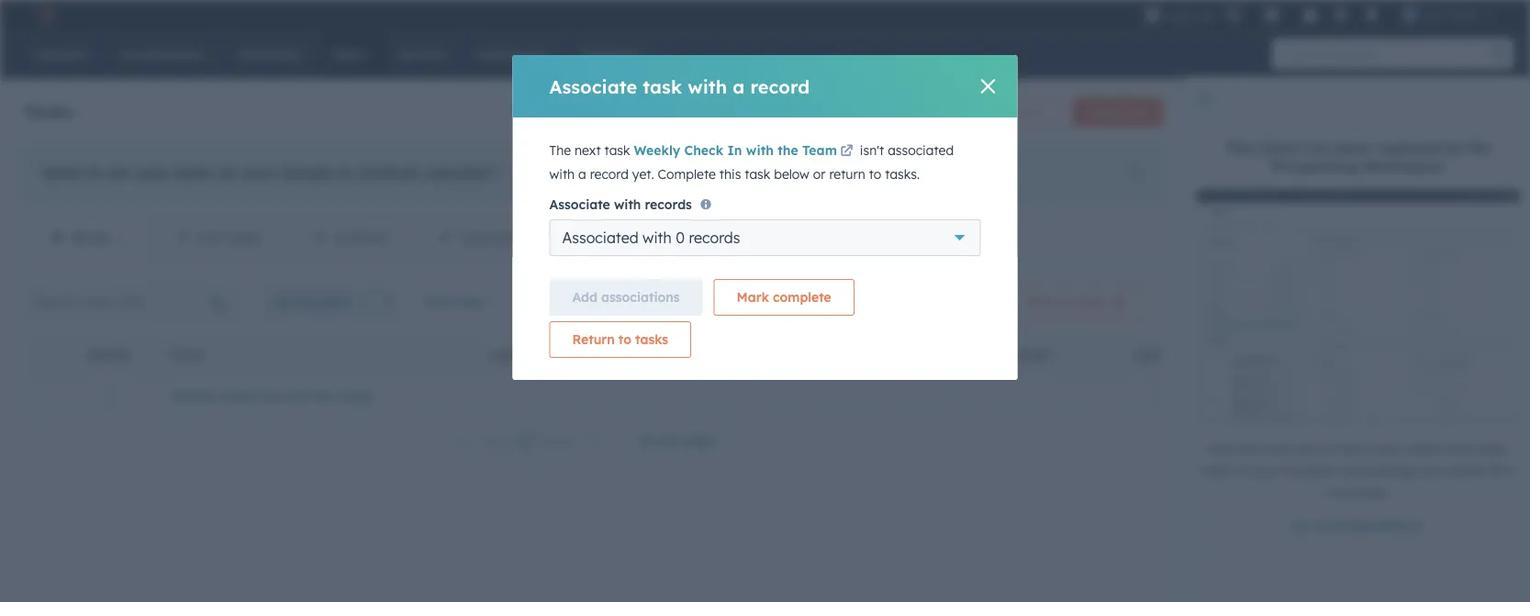 Task type: locate. For each thing, give the bounding box(es) containing it.
with inside popup button
[[643, 228, 672, 247]]

0 horizontal spatial a
[[569, 165, 577, 181]]

last
[[950, 349, 978, 363], [1134, 349, 1162, 363]]

records right "0"
[[689, 228, 740, 247]]

1 horizontal spatial weekly
[[634, 142, 681, 158]]

weekly down title
[[170, 388, 216, 404]]

upgrade image
[[1145, 8, 1161, 24]]

records up "0"
[[645, 196, 692, 212]]

due inside popup button
[[532, 294, 558, 310]]

1 vertical spatial associated
[[491, 349, 564, 363]]

4 - from the left
[[1139, 388, 1144, 404]]

3 right all
[[96, 230, 103, 246]]

0 vertical spatial add
[[586, 230, 611, 246]]

0 horizontal spatial or
[[339, 163, 355, 181]]

1 vertical spatial in
[[263, 388, 278, 404]]

record down the next task at the left
[[590, 166, 629, 182]]

task up yet.
[[643, 75, 682, 98]]

work,
[[1443, 441, 1475, 457]]

1 vertical spatial team
[[338, 388, 373, 404]]

search button
[[1483, 39, 1514, 70]]

menu
[[1143, 0, 1508, 29]]

this panel has been replaced by the prospecting workspace
[[1226, 139, 1491, 175]]

the for weekly check in with the team button
[[314, 388, 334, 404]]

check for weekly check in with the team button
[[220, 388, 260, 404]]

0 horizontal spatial 3
[[96, 230, 103, 246]]

3
[[96, 230, 103, 246], [1062, 294, 1069, 310]]

a inside isn't associated with a record yet. complete this task below or return to tasks.
[[579, 166, 586, 182]]

1 vertical spatial 3
[[1062, 294, 1069, 310]]

due left today
[[197, 230, 221, 246]]

close image
[[1129, 168, 1140, 179]]

add associations
[[572, 289, 680, 305]]

a up weekly check in with the team link
[[733, 75, 745, 98]]

weekly check in with the team button
[[170, 388, 373, 404]]

or
[[339, 163, 355, 181], [813, 166, 826, 182]]

manage
[[884, 105, 926, 119], [683, 230, 735, 246]]

in inside now you can stay on top of your daily work, keep track of your schedule, and manage your leads all in one place.
[[1506, 463, 1517, 479]]

to down the isn't
[[869, 166, 882, 182]]

1 horizontal spatial the
[[778, 142, 798, 158]]

associated inside popup button
[[562, 228, 639, 247]]

manage up associated
[[884, 105, 926, 119]]

tasks down associations
[[635, 331, 669, 347]]

last left the 'engagement'
[[1134, 349, 1162, 363]]

record
[[750, 75, 810, 98], [590, 166, 629, 182]]

0 horizontal spatial column header
[[24, 336, 65, 376]]

or inside isn't associated with a record yet. complete this task below or return to tasks.
[[813, 166, 826, 182]]

1 horizontal spatial in
[[1506, 463, 1517, 479]]

0 vertical spatial in
[[798, 165, 809, 181]]

1 horizontal spatial a
[[579, 166, 586, 182]]

0 vertical spatial associate
[[550, 75, 637, 98]]

view
[[615, 230, 644, 246]]

this
[[720, 166, 741, 182]]

mark
[[737, 289, 769, 305]]

keep
[[1479, 441, 1508, 457]]

help image
[[1303, 8, 1319, 25]]

the
[[1468, 139, 1491, 157], [778, 142, 798, 158], [314, 388, 334, 404]]

1 vertical spatial prospecting
[[1330, 518, 1407, 534]]

import
[[1009, 105, 1046, 119]]

1 vertical spatial in
[[1506, 463, 1517, 479]]

press to sort. image
[[1055, 349, 1062, 362]]

0 horizontal spatial on
[[218, 163, 237, 181]]

manage left views
[[683, 230, 735, 246]]

yet.
[[632, 166, 654, 182]]

0 vertical spatial 3
[[96, 230, 103, 246]]

mark complete
[[737, 289, 832, 305]]

tasks up due today link
[[174, 163, 213, 181]]

import link
[[993, 97, 1061, 127]]

1 - from the left
[[950, 388, 955, 404]]

made
[[1447, 7, 1479, 22]]

0 vertical spatial on
[[218, 163, 237, 181]]

on left top
[[1321, 441, 1336, 457]]

hubspot link
[[22, 4, 69, 26]]

in for weekly check in with the team button
[[263, 388, 278, 404]]

associate for associate with records
[[550, 196, 610, 212]]

edit columns button
[[776, 290, 878, 313]]

on up due today
[[218, 163, 237, 181]]

column header
[[24, 336, 65, 376], [699, 336, 928, 376]]

associated for associated contact
[[491, 349, 564, 363]]

due date button
[[520, 284, 615, 320]]

with inside isn't associated with a record yet. complete this task below or return to tasks.
[[550, 166, 575, 182]]

associated contact column header
[[469, 336, 699, 376]]

2 - from the left
[[955, 388, 960, 404]]

0 vertical spatial weekly check in with the team
[[634, 142, 837, 158]]

task right create
[[1126, 105, 1148, 119]]

0 horizontal spatial of
[[1235, 463, 1247, 479]]

last for last contacted
[[950, 349, 978, 363]]

0 vertical spatial go
[[872, 165, 890, 181]]

1 vertical spatial on
[[1321, 441, 1336, 457]]

(
[[91, 230, 96, 246]]

1 horizontal spatial on
[[1321, 441, 1336, 457]]

edit columns
[[796, 293, 878, 309]]

weekly up yet.
[[634, 142, 681, 158]]

notifications button
[[1357, 0, 1388, 29]]

2 horizontal spatial the
[[1468, 139, 1491, 157]]

0 horizontal spatial in
[[798, 165, 809, 181]]

0 horizontal spatial check
[[220, 388, 260, 404]]

prospecting down place.
[[1330, 518, 1407, 534]]

a left new
[[569, 165, 577, 181]]

1 vertical spatial manage
[[683, 230, 735, 246]]

due for due date
[[532, 294, 558, 310]]

0 vertical spatial due
[[197, 230, 221, 246]]

column header left status
[[24, 336, 65, 376]]

views
[[739, 230, 775, 246]]

1 vertical spatial weekly
[[170, 388, 216, 404]]

on
[[218, 163, 237, 181], [1321, 441, 1336, 457]]

in
[[728, 142, 742, 158], [263, 388, 278, 404]]

1 horizontal spatial due
[[532, 294, 558, 310]]

1 horizontal spatial --
[[1134, 388, 1144, 404]]

prospecting inside the go to prospecting link
[[1330, 518, 1407, 534]]

due left 'date'
[[532, 294, 558, 310]]

engagement
[[1165, 349, 1244, 363]]

link opens in a new window image inside the go to prospecting link
[[1410, 521, 1423, 534]]

2 associate from the top
[[550, 196, 610, 212]]

and
[[1341, 463, 1365, 479]]

add inside button
[[572, 289, 598, 305]]

0 horizontal spatial --
[[950, 388, 960, 404]]

1 last from the left
[[950, 349, 978, 363]]

of down you
[[1235, 463, 1247, 479]]

to right the return
[[619, 331, 632, 347]]

or right below in the right top of the page
[[813, 166, 826, 182]]

start 3 tasks
[[1027, 294, 1106, 310]]

0 horizontal spatial manage
[[683, 230, 735, 246]]

1 horizontal spatial record
[[750, 75, 810, 98]]

menu containing self made
[[1143, 0, 1508, 29]]

1 horizontal spatial weekly check in with the team
[[634, 142, 837, 158]]

isn't associated with a record yet. complete this task below or return to tasks.
[[550, 142, 954, 182]]

0 vertical spatial associated
[[562, 228, 639, 247]]

1 vertical spatial due
[[532, 294, 558, 310]]

0 vertical spatial manage
[[884, 105, 926, 119]]

outlook
[[359, 163, 419, 181]]

0 horizontal spatial weekly check in with the team
[[170, 388, 373, 404]]

today
[[225, 230, 260, 246]]

to down schedule,
[[1313, 518, 1326, 534]]

calling icon button
[[1218, 3, 1249, 27]]

2 last from the left
[[1134, 349, 1162, 363]]

0 horizontal spatial the
[[314, 388, 334, 404]]

manage inside "tasks" banner
[[884, 105, 926, 119]]

tasks right "start"
[[1073, 294, 1106, 310]]

task down weekly check in with the team link
[[745, 166, 771, 182]]

2 horizontal spatial a
[[733, 75, 745, 98]]

associate down new
[[550, 196, 610, 212]]

0 horizontal spatial weekly
[[170, 388, 216, 404]]

associate with records
[[550, 196, 692, 212]]

all
[[72, 230, 88, 246]]

0
[[676, 228, 685, 247]]

column header down edit
[[699, 336, 928, 376]]

been
[[1336, 139, 1372, 157]]

2 column header from the left
[[699, 336, 928, 376]]

0 horizontal spatial in
[[263, 388, 278, 404]]

0 horizontal spatial team
[[338, 388, 373, 404]]

record inside isn't associated with a record yet. complete this task below or return to tasks.
[[590, 166, 629, 182]]

due
[[197, 230, 221, 246], [532, 294, 558, 310]]

go down schedule,
[[1291, 518, 1309, 534]]

1 vertical spatial records
[[689, 228, 740, 247]]

1 horizontal spatial team
[[802, 142, 837, 158]]

you
[[1240, 441, 1262, 457]]

1 vertical spatial weekly check in with the team
[[170, 388, 373, 404]]

1 horizontal spatial column header
[[699, 336, 928, 376]]

daily
[[1410, 441, 1439, 457]]

navigation containing all
[[23, 215, 550, 262]]

0 vertical spatial team
[[802, 142, 837, 158]]

1 -- from the left
[[950, 388, 960, 404]]

add
[[586, 230, 611, 246], [572, 289, 598, 305]]

check
[[684, 142, 724, 158], [220, 388, 260, 404]]

go
[[872, 165, 890, 181], [1291, 518, 1309, 534]]

0 vertical spatial of
[[1364, 441, 1376, 457]]

weekly check in with the team inside weekly check in with the team link
[[634, 142, 837, 158]]

Search HubSpot search field
[[1273, 39, 1497, 70]]

navigation
[[23, 215, 550, 262]]

0 vertical spatial in
[[728, 142, 742, 158]]

of right top
[[1364, 441, 1376, 457]]

self made
[[1423, 7, 1479, 22]]

link opens in a new window image
[[840, 141, 853, 163], [840, 146, 853, 158], [1410, 516, 1423, 538], [1410, 521, 1423, 534]]

0 vertical spatial record
[[750, 75, 810, 98]]

1 vertical spatial associate
[[550, 196, 610, 212]]

add for add associations
[[572, 289, 598, 305]]

add inside popup button
[[586, 230, 611, 246]]

team for weekly check in with the team link
[[802, 142, 837, 158]]

last left contacted
[[950, 349, 978, 363]]

new
[[581, 165, 605, 181]]

in for weekly check in with the team link
[[728, 142, 742, 158]]

leads
[[1453, 463, 1485, 479]]

weekly for weekly check in with the team link
[[634, 142, 681, 158]]

3 - from the left
[[1134, 388, 1139, 404]]

1 associate from the top
[[550, 75, 637, 98]]

to inside isn't associated with a record yet. complete this task below or return to tasks.
[[869, 166, 882, 182]]

marketplaces image
[[1264, 8, 1281, 25]]

tasks.
[[885, 166, 920, 182]]

queues
[[929, 105, 967, 119]]

0 horizontal spatial due
[[197, 230, 221, 246]]

type
[[456, 294, 485, 310]]

-- down "last engagement"
[[1134, 388, 1144, 404]]

associated down the associate with records
[[562, 228, 639, 247]]

1 horizontal spatial 3
[[1062, 294, 1069, 310]]

associate
[[550, 75, 637, 98], [550, 196, 610, 212]]

to
[[86, 163, 101, 181], [665, 165, 678, 181], [894, 165, 907, 181], [869, 166, 882, 182], [619, 331, 632, 347], [1313, 518, 1326, 534]]

associated down due date
[[491, 349, 564, 363]]

to down associated
[[894, 165, 907, 181]]

one
[[1328, 485, 1350, 501]]

3 right "start"
[[1062, 294, 1069, 310]]

0 horizontal spatial last
[[950, 349, 978, 363]]

your down can
[[1251, 463, 1278, 479]]

a
[[733, 75, 745, 98], [569, 165, 577, 181], [579, 166, 586, 182]]

go down the isn't
[[872, 165, 890, 181]]

below
[[774, 166, 810, 182]]

0 vertical spatial check
[[684, 142, 724, 158]]

1 horizontal spatial in
[[728, 142, 742, 158]]

add for add view
[[586, 230, 611, 246]]

task type
[[423, 294, 485, 310]]

schedule,
[[1281, 463, 1338, 479]]

--
[[950, 388, 960, 404], [1134, 388, 1144, 404]]

3 inside button
[[1062, 294, 1069, 310]]

with
[[688, 75, 727, 98], [746, 142, 774, 158], [550, 166, 575, 182], [614, 196, 641, 212], [643, 228, 672, 247], [282, 388, 310, 404]]

calendar
[[609, 165, 662, 181]]

prospecting right this
[[1272, 157, 1359, 175]]

1 vertical spatial check
[[220, 388, 260, 404]]

associate up the next task at the left
[[550, 75, 637, 98]]

filters
[[713, 294, 750, 310]]

weekly
[[634, 142, 681, 158], [170, 388, 216, 404]]

1 vertical spatial add
[[572, 289, 598, 305]]

1 horizontal spatial manage
[[884, 105, 926, 119]]

0 horizontal spatial go
[[872, 165, 890, 181]]

1 horizontal spatial check
[[684, 142, 724, 158]]

record up weekly check in with the team link
[[750, 75, 810, 98]]

a down next
[[579, 166, 586, 182]]

manage queues
[[884, 105, 967, 119]]

(1) assignee
[[274, 294, 351, 310]]

on inside alert
[[218, 163, 237, 181]]

1 button
[[516, 430, 536, 454]]

next
[[542, 434, 573, 450]]

associated inside column header
[[491, 349, 564, 363]]

weekly for weekly check in with the team button
[[170, 388, 216, 404]]

return to tasks button
[[550, 321, 692, 358]]

due inside navigation
[[197, 230, 221, 246]]

prospecting
[[1272, 157, 1359, 175], [1330, 518, 1407, 534]]

in right all
[[1506, 463, 1517, 479]]

help button
[[1295, 0, 1326, 29]]

1 vertical spatial record
[[590, 166, 629, 182]]

create task
[[1088, 105, 1148, 119]]

task inside banner
[[1126, 105, 1148, 119]]

1 vertical spatial go
[[1291, 518, 1309, 534]]

has
[[1306, 139, 1332, 157]]

0 vertical spatial weekly
[[634, 142, 681, 158]]

-- down last contacted
[[950, 388, 960, 404]]

complete
[[658, 166, 716, 182]]

or right google
[[339, 163, 355, 181]]

of
[[1364, 441, 1376, 457], [1235, 463, 1247, 479]]

to left see on the top left
[[86, 163, 101, 181]]

add view
[[586, 230, 644, 246]]

0 horizontal spatial record
[[590, 166, 629, 182]]

1 horizontal spatial or
[[813, 166, 826, 182]]

in right created
[[798, 165, 809, 181]]

due date
[[532, 294, 591, 310]]

1 horizontal spatial last
[[1134, 349, 1162, 363]]

0 vertical spatial prospecting
[[1272, 157, 1359, 175]]

records inside associated with 0 records popup button
[[689, 228, 740, 247]]

prev button
[[446, 430, 516, 454]]

check for weekly check in with the team link
[[684, 142, 724, 158]]

your left google
[[242, 163, 276, 181]]

hubspot.
[[812, 165, 869, 181]]



Task type: describe. For each thing, give the bounding box(es) containing it.
a for associate task with a record
[[733, 75, 745, 98]]

more
[[677, 294, 709, 310]]

1 horizontal spatial of
[[1364, 441, 1376, 457]]

created
[[748, 165, 794, 181]]

by
[[1445, 139, 1463, 157]]

isn't
[[860, 142, 884, 158]]

connect
[[516, 165, 566, 181]]

stay
[[1291, 441, 1317, 457]]

next button
[[536, 430, 612, 454]]

(1)
[[274, 294, 290, 310]]

associated for associated with 0 records
[[562, 228, 639, 247]]

the
[[550, 142, 571, 158]]

return
[[572, 331, 615, 347]]

on inside now you can stay on top of your daily work, keep track of your schedule, and manage your leads all in one place.
[[1321, 441, 1336, 457]]

notifications image
[[1364, 8, 1381, 25]]

25
[[639, 432, 654, 449]]

the inside this panel has been replaced by the prospecting workspace
[[1468, 139, 1491, 157]]

sync
[[682, 165, 709, 181]]

record for associate task with a record
[[750, 75, 810, 98]]

page
[[683, 432, 716, 449]]

your down daily
[[1422, 463, 1449, 479]]

tasks
[[23, 100, 74, 123]]

columns
[[825, 293, 878, 309]]

upcoming
[[460, 230, 523, 246]]

replaced
[[1377, 139, 1441, 157]]

mark complete button
[[714, 279, 855, 316]]

this
[[1226, 139, 1256, 157]]

weekly check in with the team for weekly check in with the team link
[[634, 142, 837, 158]]

task
[[423, 294, 452, 310]]

associated
[[888, 142, 954, 158]]

self
[[1423, 7, 1444, 22]]

manage queues link
[[868, 97, 982, 127]]

associate for associate task with a record
[[550, 75, 637, 98]]

in inside the want to see your tasks on your google or outlook calendar? alert
[[798, 165, 809, 181]]

go to settings link
[[872, 165, 962, 181]]

self made button
[[1392, 0, 1507, 29]]

task up calendar at left top
[[605, 142, 630, 158]]

start
[[1027, 294, 1059, 310]]

manage
[[1368, 463, 1419, 479]]

associated contact
[[491, 349, 620, 363]]

edit
[[796, 293, 821, 309]]

per
[[657, 432, 679, 449]]

associated with 0 records
[[562, 228, 740, 247]]

last engagement
[[1134, 349, 1244, 363]]

go to prospecting
[[1291, 518, 1407, 534]]

last for last engagement
[[1134, 349, 1162, 363]]

date
[[562, 294, 591, 310]]

want to see your tasks on your google or outlook calendar? alert
[[23, 145, 1163, 200]]

assignee
[[294, 294, 351, 310]]

complete
[[773, 289, 832, 305]]

weekly check in with the team for weekly check in with the team button
[[170, 388, 373, 404]]

status column header
[[65, 336, 148, 376]]

manage for manage queues
[[884, 105, 926, 119]]

close image
[[981, 79, 996, 94]]

manage for manage views
[[683, 230, 735, 246]]

want to see your tasks on your google or outlook calendar?
[[42, 163, 497, 181]]

hubspot image
[[33, 4, 55, 26]]

return to tasks
[[572, 331, 669, 347]]

upgrade
[[1165, 8, 1214, 23]]

connect a new calendar to sync tasks created in hubspot. go to settings
[[516, 165, 962, 181]]

due for due today
[[197, 230, 221, 246]]

)
[[103, 230, 108, 246]]

or inside alert
[[339, 163, 355, 181]]

task inside isn't associated with a record yet. complete this task below or return to tasks.
[[745, 166, 771, 182]]

all ( 3 )
[[72, 230, 108, 246]]

create task link
[[1072, 97, 1163, 127]]

a for isn't associated with a record yet. complete this task below or return to tasks.
[[579, 166, 586, 182]]

top
[[1340, 441, 1360, 457]]

to left sync
[[665, 165, 678, 181]]

3 inside navigation
[[96, 230, 103, 246]]

pagination navigation
[[446, 430, 612, 454]]

all
[[1489, 463, 1502, 479]]

google
[[281, 163, 334, 181]]

1 horizontal spatial go
[[1291, 518, 1309, 534]]

overdue link
[[286, 216, 412, 261]]

overdue
[[335, 230, 386, 246]]

team for weekly check in with the team button
[[338, 388, 373, 404]]

contact
[[567, 349, 620, 363]]

more filters
[[677, 294, 750, 310]]

weekly check in with the team link
[[634, 141, 857, 163]]

return
[[829, 166, 866, 182]]

2 -- from the left
[[1134, 388, 1144, 404]]

Search task title search field
[[23, 284, 240, 320]]

now
[[1209, 441, 1236, 457]]

upcoming link
[[412, 216, 549, 261]]

your right see on the top left
[[135, 163, 170, 181]]

due today link
[[148, 216, 286, 261]]

create
[[1088, 105, 1123, 119]]

calling icon image
[[1225, 7, 1242, 24]]

tasks down weekly check in with the team link
[[713, 165, 744, 181]]

tasks inside 'button'
[[635, 331, 669, 347]]

now you can stay on top of your daily work, keep track of your schedule, and manage your leads all in one place.
[[1200, 441, 1517, 501]]

prospecting inside this panel has been replaced by the prospecting workspace
[[1272, 157, 1359, 175]]

status
[[87, 349, 129, 363]]

your up manage on the right
[[1380, 441, 1407, 457]]

settings image
[[1333, 8, 1350, 24]]

go to prospecting link
[[1291, 516, 1426, 538]]

add view button
[[553, 219, 660, 256]]

1 column header from the left
[[24, 336, 65, 376]]

tasks banner
[[23, 92, 1163, 127]]

associated with 0 records button
[[550, 219, 981, 256]]

0 vertical spatial records
[[645, 196, 692, 212]]

25 per page button
[[627, 422, 740, 459]]

ruby anderson image
[[1403, 6, 1419, 23]]

record for isn't associated with a record yet. complete this task below or return to tasks.
[[590, 166, 629, 182]]

(1) assignee button
[[262, 284, 376, 320]]

contacted
[[981, 349, 1049, 363]]

go inside alert
[[872, 165, 890, 181]]

1
[[523, 434, 529, 450]]

press to sort. element
[[1055, 349, 1062, 364]]

settings
[[911, 165, 962, 181]]

associate task with a record
[[550, 75, 810, 98]]

marketplaces button
[[1253, 0, 1292, 29]]

1 vertical spatial of
[[1235, 463, 1247, 479]]

tasks inside button
[[1073, 294, 1106, 310]]

a inside alert
[[569, 165, 577, 181]]

link opens in a new window image inside weekly check in with the team link
[[840, 146, 853, 158]]

search image
[[1492, 48, 1505, 61]]

to inside 'button'
[[619, 331, 632, 347]]

the for weekly check in with the team link
[[778, 142, 798, 158]]

associations
[[601, 289, 680, 305]]

want
[[42, 163, 81, 181]]

settings link
[[1330, 5, 1353, 24]]



Task type: vqa. For each thing, say whether or not it's contained in the screenshot.
the bottommost Team
yes



